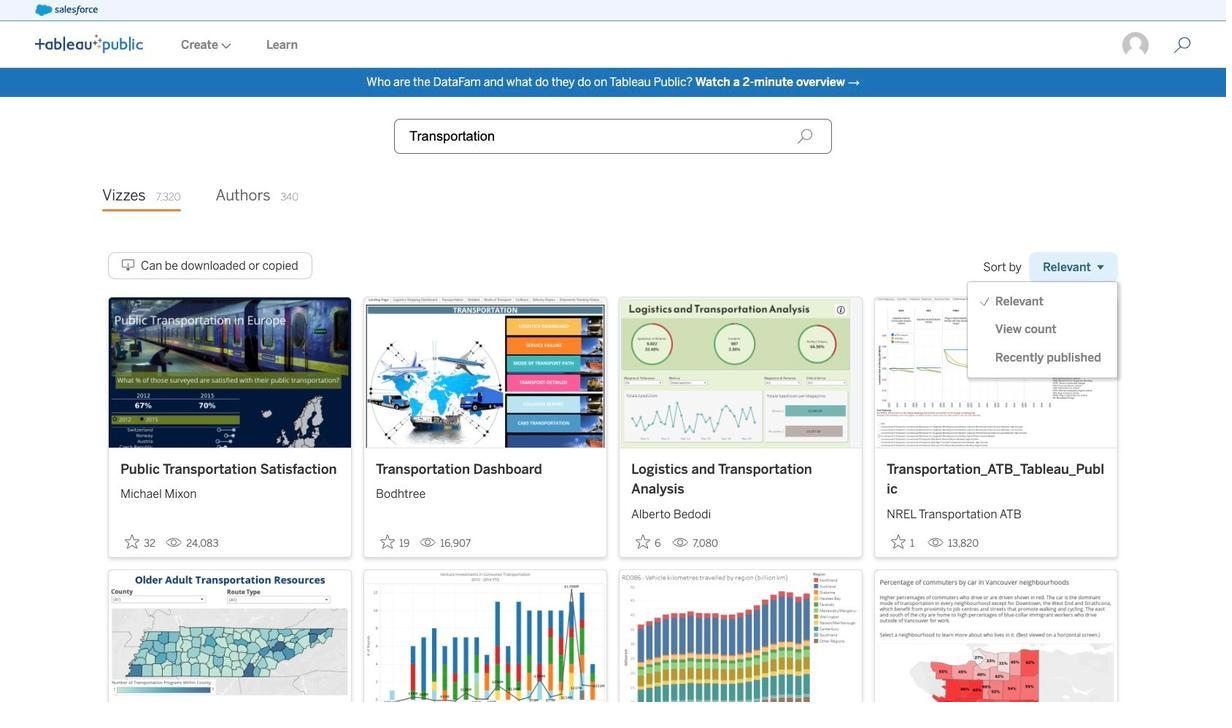 Task type: describe. For each thing, give the bounding box(es) containing it.
add favorite image for 2nd add favorite button from the left
[[380, 535, 395, 549]]

Search input field
[[394, 119, 832, 154]]

list options menu
[[968, 288, 1117, 372]]

1 add favorite button from the left
[[120, 530, 160, 554]]

4 add favorite button from the left
[[887, 530, 922, 554]]

2 add favorite button from the left
[[376, 530, 414, 554]]

go to search image
[[1156, 36, 1209, 54]]

add favorite image for third add favorite button from the left
[[636, 535, 650, 549]]

3 add favorite button from the left
[[631, 530, 666, 554]]



Task type: locate. For each thing, give the bounding box(es) containing it.
logo image
[[35, 34, 143, 53]]

3 add favorite image from the left
[[636, 535, 650, 549]]

search image
[[797, 128, 813, 144]]

add favorite image for 4th add favorite button from the right
[[125, 535, 139, 549]]

add favorite image for 1st add favorite button from right
[[891, 535, 906, 549]]

2 add favorite image from the left
[[380, 535, 395, 549]]

salesforce logo image
[[35, 4, 98, 16]]

workbook thumbnail image
[[109, 298, 351, 448], [364, 298, 606, 448], [620, 298, 862, 448], [875, 298, 1117, 448], [109, 570, 351, 703], [364, 570, 606, 703], [620, 570, 862, 703], [875, 570, 1117, 703]]

1 add favorite image from the left
[[125, 535, 139, 549]]

Add Favorite button
[[120, 530, 160, 554], [376, 530, 414, 554], [631, 530, 666, 554], [887, 530, 922, 554]]

add favorite image
[[125, 535, 139, 549], [380, 535, 395, 549], [636, 535, 650, 549], [891, 535, 906, 549]]

gary.orlando image
[[1121, 31, 1150, 60]]

4 add favorite image from the left
[[891, 535, 906, 549]]

create image
[[218, 43, 231, 49]]



Task type: vqa. For each thing, say whether or not it's contained in the screenshot.
the Salesforce Logo
yes



